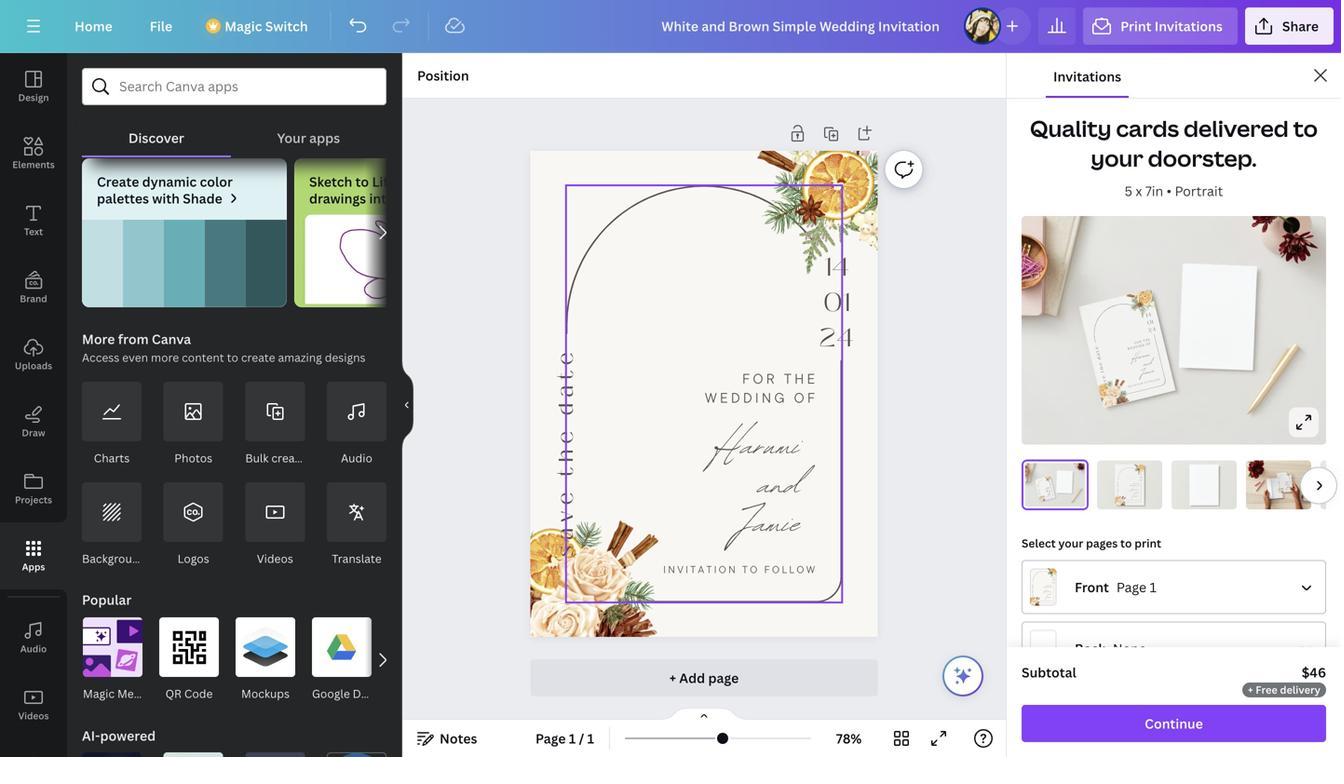 Task type: describe. For each thing, give the bounding box(es) containing it.
0 horizontal spatial 14 01 24
[[820, 247, 854, 357]]

create
[[97, 173, 139, 190]]

1 vertical spatial for the wedding of
[[705, 370, 818, 406]]

front
[[1075, 578, 1109, 596]]

1 horizontal spatial 14 01 24
[[1145, 310, 1157, 335]]

your
[[277, 129, 306, 147]]

your inside the quality cards delivered to your doorstep. 5 x 7in • portrait
[[1091, 143, 1144, 173]]

charts
[[94, 450, 130, 466]]

text
[[24, 225, 43, 238]]

magic switch
[[225, 17, 308, 35]]

+ add page
[[670, 669, 739, 687]]

even
[[122, 350, 148, 365]]

$46
[[1302, 664, 1327, 681]]

design
[[18, 91, 49, 104]]

popular
[[82, 591, 132, 609]]

text button
[[0, 187, 67, 254]]

0 vertical spatial invitation to follow
[[1128, 378, 1160, 388]]

draw button
[[0, 388, 67, 456]]

elements
[[12, 158, 55, 171]]

discover
[[128, 129, 184, 147]]

print invitations button
[[1083, 7, 1238, 45]]

follow inside invitation to follow harumi and jamie
[[1135, 500, 1140, 501]]

back
[[1075, 640, 1106, 657]]

palettes
[[97, 190, 149, 207]]

select
[[1022, 535, 1056, 551]]

apps
[[22, 561, 45, 573]]

qr code
[[165, 686, 213, 701]]

bulk create
[[245, 450, 306, 466]]

designs
[[325, 350, 366, 365]]

print
[[1121, 17, 1152, 35]]

logos
[[178, 551, 209, 566]]

harumi inside invitation to follow harumi and jamie
[[1131, 487, 1138, 492]]

invitation inside invitation to follow harumi and jamie
[[1127, 500, 1133, 501]]

more from canva access even more content to create amazing designs
[[82, 330, 366, 365]]

share button
[[1245, 7, 1334, 45]]

x
[[1136, 182, 1142, 200]]

powered
[[100, 727, 156, 745]]

Search Canva apps search field
[[119, 69, 349, 104]]

front page 1
[[1075, 578, 1157, 596]]

invitation to follow harumi and jamie
[[1127, 487, 1140, 501]]

google drive
[[312, 686, 382, 701]]

1 horizontal spatial save the date
[[1093, 345, 1110, 390]]

quality
[[1030, 113, 1112, 143]]

magic switch button
[[195, 7, 323, 45]]

invitations inside dropdown button
[[1155, 17, 1223, 35]]

1 vertical spatial page
[[536, 730, 566, 748]]

brand
[[20, 293, 47, 305]]

+ free delivery
[[1248, 683, 1321, 697]]

content
[[182, 350, 224, 365]]

ai-powered
[[82, 727, 156, 745]]

images
[[398, 190, 442, 207]]

quality cards delivered to your doorstep. 5 x 7in • portrait
[[1030, 113, 1318, 200]]

draw
[[22, 427, 45, 439]]

projects button
[[0, 456, 67, 523]]

none
[[1113, 640, 1147, 657]]

qr
[[165, 686, 182, 701]]

position
[[417, 67, 469, 84]]

+ for + free delivery
[[1248, 683, 1254, 697]]

file button
[[135, 7, 187, 45]]

apps
[[309, 129, 340, 147]]

create inside 'more from canva' element
[[271, 450, 306, 466]]

mockups
[[241, 686, 290, 701]]

0 horizontal spatial 14 01 24 save the date for the wedding of invitation to follow harumi and jamie
[[1038, 481, 1052, 498]]

sketch
[[309, 173, 352, 190]]

1 inside select your pages to print 'element'
[[1150, 578, 1157, 596]]

shade
[[183, 190, 222, 207]]

save inside save the date
[[1100, 374, 1110, 390]]

0 horizontal spatial invitation to follow
[[664, 563, 818, 576]]

invitations inside button
[[1054, 68, 1122, 85]]

page inside 'element'
[[1117, 578, 1147, 596]]

delivered
[[1184, 113, 1289, 143]]

+ add page button
[[531, 660, 878, 697]]

create dynamic color palettes with shade
[[97, 173, 233, 207]]

0 horizontal spatial save the date
[[551, 347, 581, 557]]

google
[[312, 686, 350, 701]]

your apps button
[[231, 105, 387, 156]]

translate
[[332, 551, 382, 566]]

78%
[[836, 730, 862, 748]]

outline of half a butterfly on the left, transformed into a vibrant image on the right. illustrates the app's sketch-to-image feature. image
[[294, 214, 499, 304]]

drive
[[353, 686, 382, 701]]

audio button
[[0, 605, 67, 672]]

uploads
[[15, 360, 52, 372]]

your apps
[[277, 129, 340, 147]]

add
[[679, 669, 705, 687]]

24 inside 14 01 24
[[1148, 325, 1157, 335]]

24 inside 14 01 24 save the date
[[1140, 479, 1143, 482]]

14 01 24 save the date
[[1117, 473, 1143, 499]]

1 horizontal spatial 14 01 24 save the date for the wedding of invitation to follow harumi and jamie
[[1279, 476, 1291, 490]]

with
[[152, 190, 180, 207]]

display preview 3 of the design image
[[1172, 460, 1237, 509]]

brand button
[[0, 254, 67, 321]]

magic media
[[83, 686, 150, 701]]

projects
[[15, 494, 52, 506]]

home link
[[60, 7, 127, 45]]

and inside and jamie
[[1142, 356, 1154, 371]]

page 1 / 1
[[536, 730, 594, 748]]

audio inside 'more from canva' element
[[341, 450, 372, 466]]

/
[[579, 730, 584, 748]]

photos
[[174, 450, 213, 466]]

more from canva element
[[82, 382, 387, 568]]



Task type: vqa. For each thing, say whether or not it's contained in the screenshot.
the Notes
yes



Task type: locate. For each thing, give the bounding box(es) containing it.
14 01 24
[[820, 247, 854, 357], [1145, 310, 1157, 335]]

the inside 14 01 24 save the date
[[1117, 488, 1120, 492]]

1 vertical spatial invitation to follow
[[664, 563, 818, 576]]

into
[[369, 190, 395, 207]]

videos
[[257, 551, 293, 566], [18, 710, 49, 722]]

0 horizontal spatial audio
[[20, 643, 47, 655]]

invitations up quality
[[1054, 68, 1122, 85]]

audio right bulk create
[[341, 450, 372, 466]]

back none
[[1075, 640, 1147, 657]]

invitation to follow
[[1128, 378, 1160, 388], [664, 563, 818, 576]]

page right front
[[1117, 578, 1147, 596]]

1 vertical spatial create
[[271, 450, 306, 466]]

create
[[241, 350, 275, 365], [271, 450, 306, 466]]

continue
[[1145, 715, 1203, 733]]

0 vertical spatial page
[[1117, 578, 1147, 596]]

save
[[1100, 374, 1110, 390], [1279, 487, 1281, 490], [551, 487, 581, 557], [1117, 493, 1120, 499], [1040, 495, 1042, 498]]

code
[[184, 686, 213, 701]]

01 inside 14 01 24 save the date
[[1140, 476, 1142, 479]]

jamie
[[1140, 364, 1156, 381], [1287, 486, 1290, 489], [738, 491, 801, 557], [1048, 492, 1052, 496], [1133, 493, 1138, 499]]

magic left the "switch"
[[225, 17, 262, 35]]

1 horizontal spatial invitations
[[1155, 17, 1223, 35]]

0 vertical spatial magic
[[225, 17, 262, 35]]

videos inside videos button
[[18, 710, 49, 722]]

hide image
[[401, 361, 414, 450]]

invitations right print
[[1155, 17, 1223, 35]]

date inside 14 01 24 save the date
[[1117, 481, 1120, 487]]

create left amazing
[[241, 350, 275, 365]]

to
[[1294, 113, 1318, 143], [356, 173, 369, 190], [227, 350, 238, 365], [1144, 381, 1148, 384], [1287, 489, 1288, 490], [1049, 496, 1050, 497], [1133, 500, 1135, 501], [1121, 535, 1132, 551], [743, 563, 760, 576]]

show pages image
[[660, 707, 749, 722]]

free
[[1256, 683, 1278, 697]]

0 vertical spatial for the wedding of
[[1127, 338, 1152, 351]]

14
[[824, 247, 850, 286], [1145, 310, 1153, 320], [1140, 473, 1142, 476], [1290, 476, 1291, 478], [1049, 481, 1051, 483]]

page
[[708, 669, 739, 687]]

and
[[1142, 356, 1154, 371], [758, 452, 801, 518], [1288, 485, 1290, 487], [1135, 490, 1138, 496], [1048, 491, 1051, 494]]

1 vertical spatial magic
[[83, 686, 115, 701]]

+
[[670, 669, 676, 687], [1248, 683, 1254, 697]]

•
[[1167, 182, 1172, 200]]

14 inside 14 01 24 save the date
[[1140, 473, 1142, 476]]

audio inside audio button
[[20, 643, 47, 655]]

1 vertical spatial audio
[[20, 643, 47, 655]]

0 horizontal spatial your
[[1059, 535, 1084, 551]]

magic inside button
[[225, 17, 262, 35]]

14 01 24 save the date for the wedding of invitation to follow harumi and jamie left the display preview 5 of the design image
[[1279, 476, 1291, 490]]

subtotal
[[1022, 664, 1077, 681]]

page left /
[[536, 730, 566, 748]]

0 horizontal spatial invitations
[[1054, 68, 1122, 85]]

1 vertical spatial your
[[1059, 535, 1084, 551]]

and inside invitation to follow harumi and jamie
[[1135, 490, 1138, 496]]

side panel tab list
[[0, 53, 67, 757]]

14 01 24 save the date for the wedding of invitation to follow harumi and jamie
[[1279, 476, 1291, 490], [1038, 481, 1052, 498]]

0 horizontal spatial +
[[670, 669, 676, 687]]

0 vertical spatial invitations
[[1155, 17, 1223, 35]]

1 horizontal spatial invitation to follow
[[1128, 378, 1160, 388]]

Design title text field
[[647, 7, 957, 45]]

apps button
[[0, 523, 67, 590]]

0 vertical spatial create
[[241, 350, 275, 365]]

0 horizontal spatial page
[[536, 730, 566, 748]]

notes button
[[410, 724, 485, 754]]

file
[[150, 17, 173, 35]]

uploads button
[[0, 321, 67, 388]]

select your pages to print element
[[1022, 560, 1327, 676]]

0 vertical spatial videos
[[257, 551, 293, 566]]

+ for + add page
[[670, 669, 676, 687]]

01
[[824, 283, 850, 322], [1147, 318, 1154, 327], [1140, 476, 1142, 479], [1290, 477, 1291, 479], [1050, 482, 1051, 484]]

magic for magic media
[[83, 686, 115, 701]]

switch
[[265, 17, 308, 35]]

+ left add at the bottom right of page
[[670, 669, 676, 687]]

your up 5
[[1091, 143, 1144, 173]]

date
[[1093, 345, 1103, 361], [551, 347, 581, 416], [1279, 481, 1280, 484], [1117, 481, 1120, 487], [1038, 488, 1040, 492]]

2 horizontal spatial 1
[[1150, 578, 1157, 596]]

design button
[[0, 53, 67, 120]]

1
[[1150, 578, 1157, 596], [569, 730, 576, 748], [587, 730, 594, 748]]

and jamie
[[1140, 356, 1156, 381]]

a picture of a dog's face vertically divided into two parts. face's left side is blurry and right side is clear. image
[[82, 214, 287, 307]]

invitation
[[1128, 382, 1144, 388], [1284, 489, 1287, 490], [1045, 496, 1049, 498], [1127, 500, 1133, 501], [664, 563, 738, 576]]

0 vertical spatial your
[[1091, 143, 1144, 173]]

+ left free
[[1248, 683, 1254, 697]]

0 horizontal spatial magic
[[83, 686, 115, 701]]

5
[[1125, 182, 1133, 200]]

0 horizontal spatial 1
[[569, 730, 576, 748]]

delivery
[[1280, 683, 1321, 697]]

jamie inside invitation to follow harumi and jamie
[[1133, 493, 1138, 499]]

+ inside + add page button
[[670, 669, 676, 687]]

more
[[82, 330, 115, 348]]

media
[[117, 686, 150, 701]]

1 horizontal spatial +
[[1248, 683, 1254, 697]]

1 left /
[[569, 730, 576, 748]]

1 horizontal spatial magic
[[225, 17, 262, 35]]

save the date
[[1093, 345, 1110, 390], [551, 347, 581, 557]]

main menu bar
[[0, 0, 1341, 53]]

drawings
[[309, 190, 366, 207]]

14 01 24 save the date for the wedding of invitation to follow harumi and jamie up select
[[1038, 481, 1052, 498]]

access
[[82, 350, 119, 365]]

bulk
[[245, 450, 269, 466]]

videos down audio button
[[18, 710, 49, 722]]

continue button
[[1022, 705, 1327, 742]]

audio up videos button
[[20, 643, 47, 655]]

the inside save the date
[[1097, 361, 1106, 373]]

life
[[372, 173, 396, 190]]

color
[[200, 173, 233, 190]]

0 vertical spatial audio
[[341, 450, 372, 466]]

dynamic
[[142, 173, 197, 190]]

magic left 'media'
[[83, 686, 115, 701]]

from
[[118, 330, 149, 348]]

doorstep.
[[1148, 143, 1257, 173]]

1 vertical spatial invitations
[[1054, 68, 1122, 85]]

print invitations
[[1121, 17, 1223, 35]]

1 horizontal spatial audio
[[341, 450, 372, 466]]

1 vertical spatial videos
[[18, 710, 49, 722]]

1 right /
[[587, 730, 594, 748]]

to inside invitation to follow harumi and jamie
[[1133, 500, 1135, 501]]

for
[[1134, 340, 1143, 345], [742, 370, 778, 387], [1287, 481, 1288, 482], [1133, 483, 1136, 485], [1047, 487, 1049, 488]]

to inside sketch to life turns drawings into images
[[356, 173, 369, 190]]

display preview 5 of the design image
[[1321, 460, 1341, 509]]

your left the pages
[[1059, 535, 1084, 551]]

create inside more from canva access even more content to create amazing designs
[[241, 350, 275, 365]]

amazing
[[278, 350, 322, 365]]

videos inside 'more from canva' element
[[257, 551, 293, 566]]

wedding
[[1127, 343, 1146, 351], [705, 389, 788, 406], [1285, 482, 1289, 483], [1130, 485, 1137, 486], [1045, 488, 1049, 490]]

ai-
[[82, 727, 100, 745]]

canva assistant image
[[952, 665, 974, 687]]

to inside more from canva access even more content to create amazing designs
[[227, 350, 238, 365]]

1 down print
[[1150, 578, 1157, 596]]

1 horizontal spatial page
[[1117, 578, 1147, 596]]

follow inside invitation to follow
[[1149, 378, 1160, 383]]

create right bulk
[[271, 450, 306, 466]]

to inside the quality cards delivered to your doorstep. 5 x 7in • portrait
[[1294, 113, 1318, 143]]

1 horizontal spatial videos
[[257, 551, 293, 566]]

turns
[[399, 173, 433, 190]]

page
[[1117, 578, 1147, 596], [536, 730, 566, 748]]

1 horizontal spatial your
[[1091, 143, 1144, 173]]

0 horizontal spatial videos
[[18, 710, 49, 722]]

position button
[[410, 61, 477, 90]]

select your pages to print
[[1022, 535, 1162, 551]]

share
[[1283, 17, 1319, 35]]

cards
[[1116, 113, 1179, 143]]

print
[[1135, 535, 1162, 551]]

78% button
[[819, 724, 879, 754]]

save inside 14 01 24 save the date
[[1117, 493, 1120, 499]]

harumi
[[1131, 347, 1152, 365], [715, 413, 801, 479], [1286, 483, 1290, 486], [1131, 487, 1138, 492], [1046, 489, 1051, 493]]

1 horizontal spatial 1
[[587, 730, 594, 748]]

magic for magic switch
[[225, 17, 262, 35]]

background
[[82, 551, 146, 566]]

more
[[151, 350, 179, 365]]

sketch to life turns drawings into images
[[309, 173, 442, 207]]

2 vertical spatial for the wedding of
[[1130, 483, 1140, 486]]

invitations button
[[1046, 53, 1129, 98]]

pages
[[1086, 535, 1118, 551]]

discover button
[[82, 105, 231, 156]]

videos left translate
[[257, 551, 293, 566]]

videos button
[[0, 672, 67, 739]]



